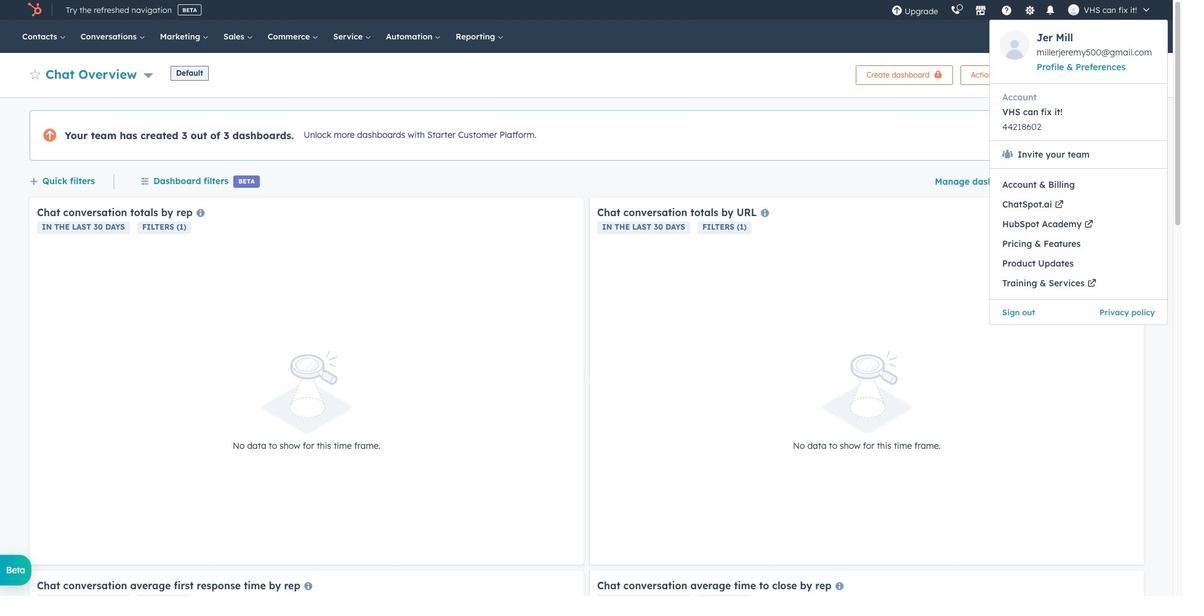 Task type: vqa. For each thing, say whether or not it's contained in the screenshot.
Last month THE MONTH
no



Task type: locate. For each thing, give the bounding box(es) containing it.
chat conversation average first response time by rep element
[[30, 571, 584, 596]]

0 vertical spatial jer mill image
[[1069, 4, 1080, 15]]

jer mill image
[[1069, 4, 1080, 15], [1001, 30, 1030, 60]]

chat conversation totals by rep element
[[30, 198, 584, 565]]

1 vertical spatial jer mill image
[[1001, 30, 1030, 60]]

banner
[[30, 62, 1144, 85]]

menu item
[[990, 0, 1169, 325], [991, 175, 1168, 195], [991, 234, 1168, 254], [991, 254, 1168, 274], [991, 299, 1079, 325], [1079, 299, 1168, 325]]

menu
[[886, 0, 1169, 325], [990, 20, 1169, 325]]

0 horizontal spatial jer mill image
[[1001, 30, 1030, 60]]

chat conversation totals by url element
[[590, 198, 1145, 565]]



Task type: describe. For each thing, give the bounding box(es) containing it.
chat conversation average time to close by rep element
[[590, 571, 1145, 596]]

marketplaces image
[[976, 6, 987, 17]]

Search HubSpot search field
[[991, 26, 1131, 47]]

1 horizontal spatial jer mill image
[[1069, 4, 1080, 15]]



